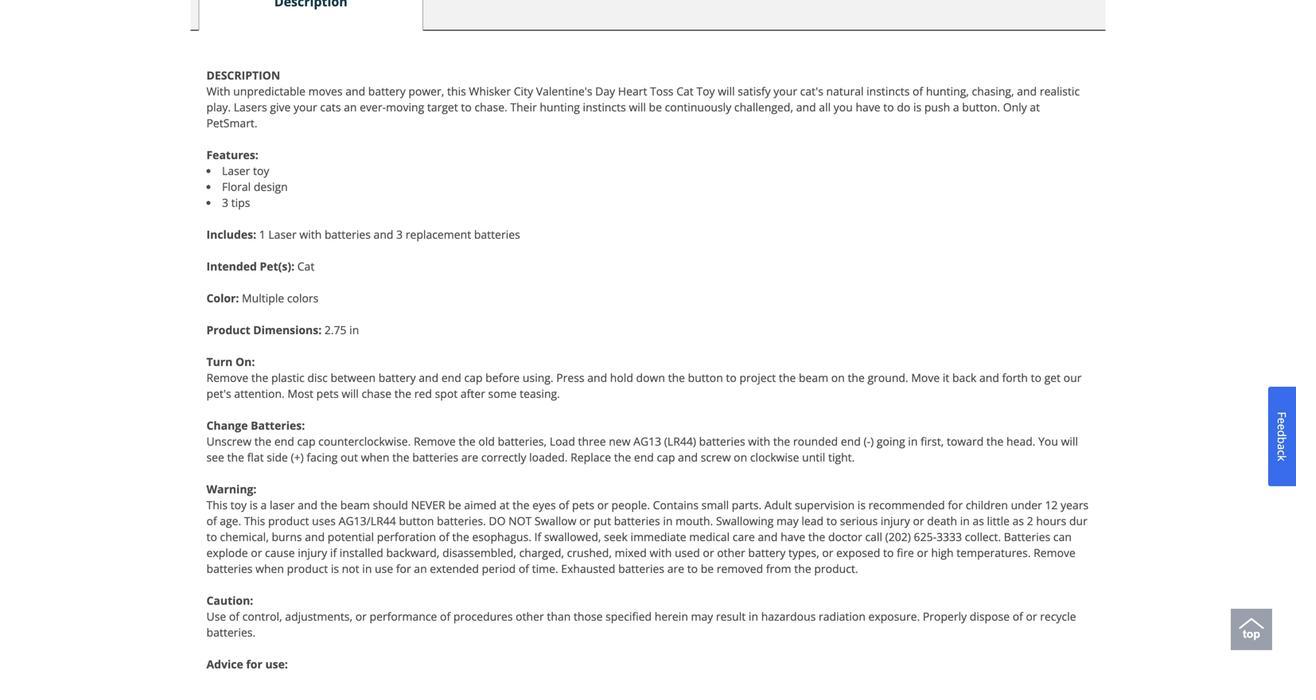 Task type: locate. For each thing, give the bounding box(es) containing it.
age.
[[220, 513, 241, 528]]

be
[[649, 99, 662, 114], [448, 497, 461, 512], [701, 561, 714, 576]]

and inside change batteries: unscrew the end cap counterclockwise. remove the old batteries, load three new ag13 (lr44) batteries with the rounded end (-) going in first, toward the head. you will see the flat side (+) facing out when the batteries are correctly loaded. replace the end cap and screw on clockwise until tight.
[[678, 450, 698, 465]]

remove down can
[[1034, 545, 1076, 560]]

a inside button
[[1275, 444, 1290, 450]]

are down used
[[668, 561, 685, 576]]

in down contains
[[663, 513, 673, 528]]

2 vertical spatial remove
[[1034, 545, 1076, 560]]

at right only
[[1030, 99, 1040, 114]]

at inside warning: this toy is a laser and the beam should never be aimed at the eyes of pets or people. contains small parts. adult supervision is recommended for children under 12 years of age. this product uses ag13/lr44 button batteries. do not swallow or put batteries in mouth. swallowing may lead to serious injury or death in as little as 2 hours dur to chemical, burns and potential perforation of the esophagus. if swallowed, seek immediate medical care and have the doctor call (202) 625-3333 collect. batteries can explode or cause injury if installed backward, disassembled, charged, crushed, mixed with used or other battery types, or exposed to fire or high temperatures. remove batteries when product is not in use for an extended period of time. exhausted batteries are to be removed from the product.
[[500, 497, 510, 512]]

back to top image
[[1239, 611, 1265, 637]]

cap down '(lr44)'
[[657, 450, 675, 465]]

1 vertical spatial button
[[399, 513, 434, 528]]

features: laser toy floral design
[[207, 147, 288, 194]]

batteries
[[325, 227, 371, 242], [474, 227, 520, 242], [699, 434, 745, 449], [412, 450, 459, 465], [614, 513, 660, 528], [207, 561, 253, 576], [618, 561, 665, 576]]

a up k
[[1275, 444, 1290, 450]]

on
[[832, 370, 845, 385], [734, 450, 747, 465]]

cat right pet(s): at the top of the page
[[297, 258, 315, 274]]

of down caution:
[[229, 609, 240, 624]]

1 horizontal spatial toy
[[253, 163, 269, 178]]

three
[[578, 434, 606, 449]]

injury up (202) in the bottom of the page
[[881, 513, 910, 528]]

your right give
[[294, 99, 317, 114]]

0 vertical spatial on
[[832, 370, 845, 385]]

death
[[927, 513, 957, 528]]

0 horizontal spatial this
[[207, 497, 228, 512]]

0 horizontal spatial cat
[[297, 258, 315, 274]]

have up the types,
[[781, 529, 806, 544]]

end up spot
[[442, 370, 461, 385]]

3 left 'replacement'
[[396, 227, 403, 242]]

toy down warning:
[[231, 497, 247, 512]]

cap up (+) at the left bottom of the page
[[297, 434, 316, 449]]

tight.
[[828, 450, 855, 465]]

supervision
[[795, 497, 855, 512]]

will right toy
[[718, 83, 735, 99]]

other up removed
[[717, 545, 746, 560]]

1 vertical spatial 3
[[396, 227, 403, 242]]

replace
[[571, 450, 611, 465]]

1 vertical spatial have
[[781, 529, 806, 544]]

at up the do
[[500, 497, 510, 512]]

realistic
[[1040, 83, 1080, 99]]

battery inside warning: this toy is a laser and the beam should never be aimed at the eyes of pets or people. contains small parts. adult supervision is recommended for children under 12 years of age. this product uses ag13/lr44 button batteries. do not swallow or put batteries in mouth. swallowing may lead to serious injury or death in as little as 2 hours dur to chemical, burns and potential perforation of the esophagus. if swallowed, seek immediate medical care and have the doctor call (202) 625-3333 collect. batteries can explode or cause injury if installed backward, disassembled, charged, crushed, mixed with used or other battery types, or exposed to fire or high temperatures. remove batteries when product is not in use for an extended period of time. exhausted batteries are to be removed from the product.
[[748, 545, 786, 560]]

0 horizontal spatial 3
[[222, 195, 228, 210]]

do
[[489, 513, 506, 528]]

0 vertical spatial button
[[688, 370, 723, 385]]

are inside change batteries: unscrew the end cap counterclockwise. remove the old batteries, load three new ag13 (lr44) batteries with the rounded end (-) going in first, toward the head. you will see the flat side (+) facing out when the batteries are correctly loaded. replace the end cap and screw on clockwise until tight.
[[461, 450, 478, 465]]

your
[[774, 83, 798, 99], [294, 99, 317, 114]]

continuously
[[665, 99, 732, 114]]

to down the this
[[461, 99, 472, 114]]

1 vertical spatial toy
[[231, 497, 247, 512]]

should
[[373, 497, 408, 512]]

1 vertical spatial this
[[244, 513, 265, 528]]

2 horizontal spatial cap
[[657, 450, 675, 465]]

be down the toss
[[649, 99, 662, 114]]

1 horizontal spatial may
[[777, 513, 799, 528]]

their
[[510, 99, 537, 114]]

end down batteries:
[[274, 434, 294, 449]]

2 vertical spatial be
[[701, 561, 714, 576]]

cap up after on the bottom
[[464, 370, 483, 385]]

little
[[987, 513, 1010, 528]]

0 vertical spatial cat
[[677, 83, 694, 99]]

1 horizontal spatial instincts
[[867, 83, 910, 99]]

project
[[740, 370, 776, 385]]

battery up chase
[[379, 370, 416, 385]]

a
[[953, 99, 960, 114], [1275, 444, 1290, 450], [261, 497, 267, 512]]

1 horizontal spatial are
[[668, 561, 685, 576]]

0 vertical spatial be
[[649, 99, 662, 114]]

0 horizontal spatial have
[[781, 529, 806, 544]]

1 vertical spatial cat
[[297, 258, 315, 274]]

screw
[[701, 450, 731, 465]]

tips
[[231, 195, 250, 210]]

1 horizontal spatial this
[[244, 513, 265, 528]]

remove down red
[[414, 434, 456, 449]]

1 horizontal spatial batteries.
[[437, 513, 486, 528]]

button inside warning: this toy is a laser and the beam should never be aimed at the eyes of pets or people. contains small parts. adult supervision is recommended for children under 12 years of age. this product uses ag13/lr44 button batteries. do not swallow or put batteries in mouth. swallowing may lead to serious injury or death in as little as 2 hours dur to chemical, burns and potential perforation of the esophagus. if swallowed, seek immediate medical care and have the doctor call (202) 625-3333 collect. batteries can explode or cause injury if installed backward, disassembled, charged, crushed, mixed with used or other battery types, or exposed to fire or high temperatures. remove batteries when product is not in use for an extended period of time. exhausted batteries are to be removed from the product.
[[399, 513, 434, 528]]

and left 'replacement'
[[374, 227, 394, 242]]

0 vertical spatial when
[[361, 450, 390, 465]]

in right 2.75
[[350, 322, 359, 337]]

0 vertical spatial your
[[774, 83, 798, 99]]

be down medical
[[701, 561, 714, 576]]

small
[[702, 497, 729, 512]]

1
[[259, 227, 266, 242]]

laser up floral
[[222, 163, 250, 178]]

toy inside warning: this toy is a laser and the beam should never be aimed at the eyes of pets or people. contains small parts. adult supervision is recommended for children under 12 years of age. this product uses ag13/lr44 button batteries. do not swallow or put batteries in mouth. swallowing may lead to serious injury or death in as little as 2 hours dur to chemical, burns and potential perforation of the esophagus. if swallowed, seek immediate medical care and have the doctor call (202) 625-3333 collect. batteries can explode or cause injury if installed backward, disassembled, charged, crushed, mixed with used or other battery types, or exposed to fire or high temperatures. remove batteries when product is not in use for an extended period of time. exhausted batteries are to be removed from the product.
[[231, 497, 247, 512]]

0 horizontal spatial toy
[[231, 497, 247, 512]]

0 vertical spatial injury
[[881, 513, 910, 528]]

0 horizontal spatial beam
[[340, 497, 370, 512]]

plastic
[[271, 370, 305, 385]]

call
[[865, 529, 883, 544]]

d
[[1275, 430, 1290, 437]]

and up red
[[419, 370, 439, 385]]

0 vertical spatial a
[[953, 99, 960, 114]]

pets inside the turn on: remove the plastic disc between battery and end cap before using. press and hold down the button to project the beam on the ground. move it back and forth to get our pet's attention. most pets will chase the red spot after some teasing.
[[316, 386, 339, 401]]

1 vertical spatial other
[[516, 609, 544, 624]]

2 horizontal spatial for
[[948, 497, 963, 512]]

in left first,
[[908, 434, 918, 449]]

1 horizontal spatial your
[[774, 83, 798, 99]]

0 horizontal spatial laser
[[222, 163, 250, 178]]

the down the lead
[[809, 529, 826, 544]]

and down cat's
[[796, 99, 816, 114]]

pets inside warning: this toy is a laser and the beam should never be aimed at the eyes of pets or people. contains small parts. adult supervision is recommended for children under 12 years of age. this product uses ag13/lr44 button batteries. do not swallow or put batteries in mouth. swallowing may lead to serious injury or death in as little as 2 hours dur to chemical, burns and potential perforation of the esophagus. if swallowed, seek immediate medical care and have the doctor call (202) 625-3333 collect. batteries can explode or cause injury if installed backward, disassembled, charged, crushed, mixed with used or other battery types, or exposed to fire or high temperatures. remove batteries when product is not in use for an extended period of time. exhausted batteries are to be removed from the product.
[[572, 497, 595, 512]]

from
[[766, 561, 792, 576]]

of
[[913, 83, 923, 99], [559, 497, 569, 512], [207, 513, 217, 528], [439, 529, 450, 544], [519, 561, 529, 576], [229, 609, 240, 624], [440, 609, 451, 624], [1013, 609, 1023, 624]]

have
[[856, 99, 881, 114], [781, 529, 806, 544]]

for left use:
[[246, 656, 262, 672]]

put
[[594, 513, 611, 528]]

clockwise
[[750, 450, 799, 465]]

0 vertical spatial may
[[777, 513, 799, 528]]

may
[[777, 513, 799, 528], [691, 609, 713, 624]]

on right the screw
[[734, 450, 747, 465]]

the up clockwise
[[773, 434, 791, 449]]

toss
[[650, 83, 674, 99]]

cat inside description with unpredictable moves and battery power, this whisker city valentine's day heart toss cat toy will satisfy your cat's natural instincts of hunting, chasing, and realistic play. lasers give your cats an ever-moving target to chase. their hunting instincts will be continuously challenged, and all you have to do is push a button. only at petsmart.
[[677, 83, 694, 99]]

and up ever-
[[346, 83, 365, 99]]

years
[[1061, 497, 1089, 512]]

0 horizontal spatial be
[[448, 497, 461, 512]]

0 vertical spatial battery
[[368, 83, 406, 99]]

satisfy
[[738, 83, 771, 99]]

city
[[514, 83, 533, 99]]

of up extended
[[439, 529, 450, 544]]

0 vertical spatial toy
[[253, 163, 269, 178]]

0 horizontal spatial pets
[[316, 386, 339, 401]]

uses
[[312, 513, 336, 528]]

swallow
[[535, 513, 577, 528]]

0 vertical spatial with
[[300, 227, 322, 242]]

2 vertical spatial battery
[[748, 545, 786, 560]]

3 left tips
[[222, 195, 228, 210]]

remove inside the turn on: remove the plastic disc between battery and end cap before using. press and hold down the button to project the beam on the ground. move it back and forth to get our pet's attention. most pets will chase the red spot after some teasing.
[[207, 370, 249, 385]]

will down the between
[[342, 386, 359, 401]]

1 vertical spatial a
[[1275, 444, 1290, 450]]

1 vertical spatial be
[[448, 497, 461, 512]]

color:
[[207, 290, 239, 305]]

1 horizontal spatial cat
[[677, 83, 694, 99]]

push
[[925, 99, 950, 114]]

0 horizontal spatial on
[[734, 450, 747, 465]]

product up burns
[[268, 513, 309, 528]]

will right you
[[1061, 434, 1078, 449]]

1 horizontal spatial remove
[[414, 434, 456, 449]]

dur
[[1070, 513, 1088, 528]]

0 horizontal spatial may
[[691, 609, 713, 624]]

this up the chemical,
[[244, 513, 265, 528]]

1 vertical spatial are
[[668, 561, 685, 576]]

remove inside warning: this toy is a laser and the beam should never be aimed at the eyes of pets or people. contains small parts. adult supervision is recommended for children under 12 years of age. this product uses ag13/lr44 button batteries. do not swallow or put batteries in mouth. swallowing may lead to serious injury or death in as little as 2 hours dur to chemical, burns and potential perforation of the esophagus. if swallowed, seek immediate medical care and have the doctor call (202) 625-3333 collect. batteries can explode or cause injury if installed backward, disassembled, charged, crushed, mixed with used or other battery types, or exposed to fire or high temperatures. remove batteries when product is not in use for an extended period of time. exhausted batteries are to be removed from the product.
[[1034, 545, 1076, 560]]

going
[[877, 434, 905, 449]]

when down cause
[[256, 561, 284, 576]]

is inside description with unpredictable moves and battery power, this whisker city valentine's day heart toss cat toy will satisfy your cat's natural instincts of hunting, chasing, and realistic play. lasers give your cats an ever-moving target to chase. their hunting instincts will be continuously challenged, and all you have to do is push a button. only at petsmart.
[[914, 99, 922, 114]]

0 horizontal spatial remove
[[207, 370, 249, 385]]

cat
[[677, 83, 694, 99], [297, 258, 315, 274]]

1 vertical spatial remove
[[414, 434, 456, 449]]

1 horizontal spatial be
[[649, 99, 662, 114]]

those
[[574, 609, 603, 624]]

with right 1
[[300, 227, 322, 242]]

end
[[442, 370, 461, 385], [274, 434, 294, 449], [841, 434, 861, 449], [634, 450, 654, 465]]

1 horizontal spatial cap
[[464, 370, 483, 385]]

injury
[[881, 513, 910, 528], [298, 545, 327, 560]]

2 horizontal spatial with
[[748, 434, 771, 449]]

1 vertical spatial beam
[[340, 497, 370, 512]]

1 horizontal spatial for
[[396, 561, 411, 576]]

0 horizontal spatial cap
[[297, 434, 316, 449]]

a inside warning: this toy is a laser and the beam should never be aimed at the eyes of pets or people. contains small parts. adult supervision is recommended for children under 12 years of age. this product uses ag13/lr44 button batteries. do not swallow or put batteries in mouth. swallowing may lead to serious injury or death in as little as 2 hours dur to chemical, burns and potential perforation of the esophagus. if swallowed, seek immediate medical care and have the doctor call (202) 625-3333 collect. batteries can explode or cause injury if installed backward, disassembled, charged, crushed, mixed with used or other battery types, or exposed to fire or high temperatures. remove batteries when product is not in use for an extended period of time. exhausted batteries are to be removed from the product.
[[261, 497, 267, 512]]

instincts down the day
[[583, 99, 626, 114]]

petsmart.
[[207, 115, 258, 130]]

disc
[[308, 370, 328, 385]]

625-
[[914, 529, 937, 544]]

cap
[[464, 370, 483, 385], [297, 434, 316, 449], [657, 450, 675, 465]]

correctly
[[481, 450, 526, 465]]

pet(s):
[[260, 258, 295, 274]]

will
[[718, 83, 735, 99], [629, 99, 646, 114], [342, 386, 359, 401], [1061, 434, 1078, 449]]

2 vertical spatial cap
[[657, 450, 675, 465]]

product down cause
[[287, 561, 328, 576]]

beam inside the turn on: remove the plastic disc between battery and end cap before using. press and hold down the button to project the beam on the ground. move it back and forth to get our pet's attention. most pets will chase the red spot after some teasing.
[[799, 370, 829, 385]]

on:
[[236, 354, 255, 369]]

an down backward,
[[414, 561, 427, 576]]

an right cats
[[344, 99, 357, 114]]

of right dispose
[[1013, 609, 1023, 624]]

or up 625-
[[913, 513, 925, 528]]

0 horizontal spatial button
[[399, 513, 434, 528]]

0 vertical spatial have
[[856, 99, 881, 114]]

0 vertical spatial pets
[[316, 386, 339, 401]]

e up d on the bottom right of page
[[1275, 418, 1290, 424]]

advice
[[207, 656, 243, 672]]

0 vertical spatial instincts
[[867, 83, 910, 99]]

in inside change batteries: unscrew the end cap counterclockwise. remove the old batteries, load three new ag13 (lr44) batteries with the rounded end (-) going in first, toward the head. you will see the flat side (+) facing out when the batteries are correctly loaded. replace the end cap and screw on clockwise until tight.
[[908, 434, 918, 449]]

intended
[[207, 258, 257, 274]]

1 horizontal spatial pets
[[572, 497, 595, 512]]

3333
[[937, 529, 962, 544]]

laser right 1
[[269, 227, 297, 242]]

serious
[[840, 513, 878, 528]]

this
[[207, 497, 228, 512], [244, 513, 265, 528]]

or left put
[[580, 513, 591, 528]]

2 vertical spatial with
[[650, 545, 672, 560]]

ag13/lr44
[[339, 513, 396, 528]]

1 horizontal spatial other
[[717, 545, 746, 560]]

red
[[414, 386, 432, 401]]

laser
[[222, 163, 250, 178], [269, 227, 297, 242]]

or down the chemical,
[[251, 545, 262, 560]]

have right you
[[856, 99, 881, 114]]

in right not
[[362, 561, 372, 576]]

0 horizontal spatial are
[[461, 450, 478, 465]]

backward,
[[386, 545, 440, 560]]

some
[[488, 386, 517, 401]]

0 vertical spatial are
[[461, 450, 478, 465]]

using.
[[523, 370, 554, 385]]

1 e from the top
[[1275, 418, 1290, 424]]

0 horizontal spatial as
[[973, 513, 984, 528]]

of up swallow
[[559, 497, 569, 512]]

0 vertical spatial at
[[1030, 99, 1040, 114]]

battery up from
[[748, 545, 786, 560]]

2 horizontal spatial a
[[1275, 444, 1290, 450]]

or up put
[[598, 497, 609, 512]]

or down 625-
[[917, 545, 929, 560]]

batteries. down aimed
[[437, 513, 486, 528]]

the up attention. at the bottom of page
[[251, 370, 268, 385]]

performance
[[370, 609, 437, 624]]

is right do
[[914, 99, 922, 114]]

with inside change batteries: unscrew the end cap counterclockwise. remove the old batteries, load three new ag13 (lr44) batteries with the rounded end (-) going in first, toward the head. you will see the flat side (+) facing out when the batteries are correctly loaded. replace the end cap and screw on clockwise until tight.
[[748, 434, 771, 449]]

1 vertical spatial an
[[414, 561, 427, 576]]

1 horizontal spatial beam
[[799, 370, 829, 385]]

this up age.
[[207, 497, 228, 512]]

power,
[[409, 83, 444, 99]]

1 vertical spatial instincts
[[583, 99, 626, 114]]

removed
[[717, 561, 763, 576]]

battery inside description with unpredictable moves and battery power, this whisker city valentine's day heart toss cat toy will satisfy your cat's natural instincts of hunting, chasing, and realistic play. lasers give your cats an ever-moving target to chase. their hunting instincts will be continuously challenged, and all you have to do is push a button. only at petsmart.
[[368, 83, 406, 99]]

in right "result"
[[749, 609, 759, 624]]

1 vertical spatial with
[[748, 434, 771, 449]]

2.75
[[325, 322, 347, 337]]

for up the death
[[948, 497, 963, 512]]

the up flat
[[254, 434, 272, 449]]

of left hunting,
[[913, 83, 923, 99]]

toy inside features: laser toy floral design
[[253, 163, 269, 178]]

instincts up do
[[867, 83, 910, 99]]

the up disassembled,
[[452, 529, 469, 544]]

care
[[733, 529, 755, 544]]

f e e d b a c k
[[1275, 412, 1290, 461]]

beam up ag13/lr44
[[340, 497, 370, 512]]

of left "procedures"
[[440, 609, 451, 624]]

beam right the project
[[799, 370, 829, 385]]

counterclockwise.
[[318, 434, 411, 449]]

0 horizontal spatial an
[[344, 99, 357, 114]]

button up perforation
[[399, 513, 434, 528]]

as up collect.
[[973, 513, 984, 528]]

0 horizontal spatial injury
[[298, 545, 327, 560]]

0 horizontal spatial other
[[516, 609, 544, 624]]

not
[[342, 561, 359, 576]]

an
[[344, 99, 357, 114], [414, 561, 427, 576]]

e down "f"
[[1275, 424, 1290, 430]]

1 vertical spatial battery
[[379, 370, 416, 385]]

high
[[931, 545, 954, 560]]

other inside warning: this toy is a laser and the beam should never be aimed at the eyes of pets or people. contains small parts. adult supervision is recommended for children under 12 years of age. this product uses ag13/lr44 button batteries. do not swallow or put batteries in mouth. swallowing may lead to serious injury or death in as little as 2 hours dur to chemical, burns and potential perforation of the esophagus. if swallowed, seek immediate medical care and have the doctor call (202) 625-3333 collect. batteries can explode or cause injury if installed backward, disassembled, charged, crushed, mixed with used or other battery types, or exposed to fire or high temperatures. remove batteries when product is not in use for an extended period of time. exhausted batteries are to be removed from the product.
[[717, 545, 746, 560]]

1 horizontal spatial as
[[1013, 513, 1024, 528]]

1 vertical spatial cap
[[297, 434, 316, 449]]

is
[[914, 99, 922, 114], [250, 497, 258, 512], [858, 497, 866, 512], [331, 561, 339, 576]]

product
[[268, 513, 309, 528], [287, 561, 328, 576]]

1 horizontal spatial at
[[1030, 99, 1040, 114]]

battery inside the turn on: remove the plastic disc between battery and end cap before using. press and hold down the button to project the beam on the ground. move it back and forth to get our pet's attention. most pets will chase the red spot after some teasing.
[[379, 370, 416, 385]]

with up clockwise
[[748, 434, 771, 449]]

with down immediate
[[650, 545, 672, 560]]

other left 'than'
[[516, 609, 544, 624]]

1 horizontal spatial with
[[650, 545, 672, 560]]

1 vertical spatial laser
[[269, 227, 297, 242]]

0 vertical spatial other
[[717, 545, 746, 560]]

0 horizontal spatial batteries.
[[207, 625, 256, 640]]

instincts
[[867, 83, 910, 99], [583, 99, 626, 114]]

will inside change batteries: unscrew the end cap counterclockwise. remove the old batteries, load three new ag13 (lr44) batteries with the rounded end (-) going in first, toward the head. you will see the flat side (+) facing out when the batteries are correctly loaded. replace the end cap and screw on clockwise until tight.
[[1061, 434, 1078, 449]]

caution: use of control, adjustments, or performance of procedures other than those specified herein may result in hazardous radiation exposure. properly dispose of or recycle batteries.
[[207, 593, 1077, 640]]

used
[[675, 545, 700, 560]]

1 horizontal spatial button
[[688, 370, 723, 385]]

contains
[[653, 497, 699, 512]]

0 horizontal spatial when
[[256, 561, 284, 576]]

1 vertical spatial batteries.
[[207, 625, 256, 640]]

0 vertical spatial batteries.
[[437, 513, 486, 528]]

1 vertical spatial product
[[287, 561, 328, 576]]

2 vertical spatial a
[[261, 497, 267, 512]]

and right care
[[758, 529, 778, 544]]

the left ground.
[[848, 370, 865, 385]]

may inside warning: this toy is a laser and the beam should never be aimed at the eyes of pets or people. contains small parts. adult supervision is recommended for children under 12 years of age. this product uses ag13/lr44 button batteries. do not swallow or put batteries in mouth. swallowing may lead to serious injury or death in as little as 2 hours dur to chemical, burns and potential perforation of the esophagus. if swallowed, seek immediate medical care and have the doctor call (202) 625-3333 collect. batteries can explode or cause injury if installed backward, disassembled, charged, crushed, mixed with used or other battery types, or exposed to fire or high temperatures. remove batteries when product is not in use for an extended period of time. exhausted batteries are to be removed from the product.
[[777, 513, 799, 528]]

2 as from the left
[[1013, 513, 1024, 528]]

crushed,
[[567, 545, 612, 560]]



Task type: vqa. For each thing, say whether or not it's contained in the screenshot.
may within Caution: Use of control, adjustments, or performance of procedures other than those specified herein may result in hazardous radiation exposure. Properly dispose of or recycle batteries.
yes



Task type: describe. For each thing, give the bounding box(es) containing it.
fire
[[897, 545, 914, 560]]

the down counterclockwise.
[[392, 450, 410, 465]]

use
[[375, 561, 393, 576]]

teasing.
[[520, 386, 560, 401]]

the down new
[[614, 450, 631, 465]]

until
[[802, 450, 826, 465]]

load
[[550, 434, 575, 449]]

ground.
[[868, 370, 909, 385]]

laser inside features: laser toy floral design
[[222, 163, 250, 178]]

1 horizontal spatial injury
[[881, 513, 910, 528]]

you
[[1039, 434, 1058, 449]]

loaded.
[[529, 450, 568, 465]]

2 horizontal spatial be
[[701, 561, 714, 576]]

the right the project
[[779, 370, 796, 385]]

of inside description with unpredictable moves and battery power, this whisker city valentine's day heart toss cat toy will satisfy your cat's natural instincts of hunting, chasing, and realistic play. lasers give your cats an ever-moving target to chase. their hunting instincts will be continuously challenged, and all you have to do is push a button. only at petsmart.
[[913, 83, 923, 99]]

intended pet(s): cat
[[207, 258, 315, 274]]

at inside description with unpredictable moves and battery power, this whisker city valentine's day heart toss cat toy will satisfy your cat's natural instincts of hunting, chasing, and realistic play. lasers give your cats an ever-moving target to chase. their hunting instincts will be continuously challenged, and all you have to do is push a button. only at petsmart.
[[1030, 99, 1040, 114]]

not
[[509, 513, 532, 528]]

have inside description with unpredictable moves and battery power, this whisker city valentine's day heart toss cat toy will satisfy your cat's natural instincts of hunting, chasing, and realistic play. lasers give your cats an ever-moving target to chase. their hunting instincts will be continuously challenged, and all you have to do is push a button. only at petsmart.
[[856, 99, 881, 114]]

will down heart
[[629, 99, 646, 114]]

0 vertical spatial product
[[268, 513, 309, 528]]

of left age.
[[207, 513, 217, 528]]

product
[[207, 322, 250, 337]]

you
[[834, 99, 853, 114]]

procedures
[[454, 609, 513, 624]]

other inside caution: use of control, adjustments, or performance of procedures other than those specified herein may result in hazardous radiation exposure. properly dispose of or recycle batteries.
[[516, 609, 544, 624]]

radiation
[[819, 609, 866, 624]]

end inside the turn on: remove the plastic disc between battery and end cap before using. press and hold down the button to project the beam on the ground. move it back and forth to get our pet's attention. most pets will chase the red spot after some teasing.
[[442, 370, 461, 385]]

and up uses
[[298, 497, 318, 512]]

exposure.
[[869, 609, 920, 624]]

when inside change batteries: unscrew the end cap counterclockwise. remove the old batteries, load three new ag13 (lr44) batteries with the rounded end (-) going in first, toward the head. you will see the flat side (+) facing out when the batteries are correctly loaded. replace the end cap and screw on clockwise until tight.
[[361, 450, 390, 465]]

with inside warning: this toy is a laser and the beam should never be aimed at the eyes of pets or people. contains small parts. adult supervision is recommended for children under 12 years of age. this product uses ag13/lr44 button batteries. do not swallow or put batteries in mouth. swallowing may lead to serious injury or death in as little as 2 hours dur to chemical, burns and potential perforation of the esophagus. if swallowed, seek immediate medical care and have the doctor call (202) 625-3333 collect. batteries can explode or cause injury if installed backward, disassembled, charged, crushed, mixed with used or other battery types, or exposed to fire or high temperatures. remove batteries when product is not in use for an extended period of time. exhausted batteries are to be removed from the product.
[[650, 545, 672, 560]]

before
[[486, 370, 520, 385]]

laser
[[270, 497, 295, 512]]

seek
[[604, 529, 628, 544]]

to left the project
[[726, 370, 737, 385]]

chasing,
[[972, 83, 1014, 99]]

the down the types,
[[795, 561, 812, 576]]

batteries. inside caution: use of control, adjustments, or performance of procedures other than those specified herein may result in hazardous radiation exposure. properly dispose of or recycle batteries.
[[207, 625, 256, 640]]

our
[[1064, 370, 1082, 385]]

in up 3333
[[960, 513, 970, 528]]

immediate
[[631, 529, 687, 544]]

or right adjustments,
[[356, 609, 367, 624]]

remove inside change batteries: unscrew the end cap counterclockwise. remove the old batteries, load three new ag13 (lr44) batteries with the rounded end (-) going in first, toward the head. you will see the flat side (+) facing out when the batteries are correctly loaded. replace the end cap and screw on clockwise until tight.
[[414, 434, 456, 449]]

is up serious
[[858, 497, 866, 512]]

2 vertical spatial for
[[246, 656, 262, 672]]

back
[[953, 370, 977, 385]]

(-
[[864, 434, 871, 449]]

advice for use:
[[207, 656, 288, 672]]

first,
[[921, 434, 944, 449]]

have inside warning: this toy is a laser and the beam should never be aimed at the eyes of pets or people. contains small parts. adult supervision is recommended for children under 12 years of age. this product uses ag13/lr44 button batteries. do not swallow or put batteries in mouth. swallowing may lead to serious injury or death in as little as 2 hours dur to chemical, burns and potential perforation of the esophagus. if swallowed, seek immediate medical care and have the doctor call (202) 625-3333 collect. batteries can explode or cause injury if installed backward, disassembled, charged, crushed, mixed with used or other battery types, or exposed to fire or high temperatures. remove batteries when product is not in use for an extended period of time. exhausted batteries are to be removed from the product.
[[781, 529, 806, 544]]

the up uses
[[321, 497, 338, 512]]

rounded
[[793, 434, 838, 449]]

the right down
[[668, 370, 685, 385]]

swallowed,
[[544, 529, 601, 544]]

medical
[[689, 529, 730, 544]]

1 vertical spatial injury
[[298, 545, 327, 560]]

period
[[482, 561, 516, 576]]

and left hold
[[588, 370, 607, 385]]

to left get
[[1031, 370, 1042, 385]]

c
[[1275, 450, 1290, 455]]

features:
[[207, 147, 258, 162]]

caution:
[[207, 593, 253, 608]]

and up only
[[1017, 83, 1037, 99]]

to down used
[[687, 561, 698, 576]]

moves
[[309, 83, 343, 99]]

1 horizontal spatial 3
[[396, 227, 403, 242]]

on inside the turn on: remove the plastic disc between battery and end cap before using. press and hold down the button to project the beam on the ground. move it back and forth to get our pet's attention. most pets will chase the red spot after some teasing.
[[832, 370, 845, 385]]

1 horizontal spatial laser
[[269, 227, 297, 242]]

control,
[[242, 609, 282, 624]]

challenged,
[[734, 99, 794, 114]]

of left time.
[[519, 561, 529, 576]]

or up "product."
[[822, 545, 834, 560]]

batteries. inside warning: this toy is a laser and the beam should never be aimed at the eyes of pets or people. contains small parts. adult supervision is recommended for children under 12 years of age. this product uses ag13/lr44 button batteries. do not swallow or put batteries in mouth. swallowing may lead to serious injury or death in as little as 2 hours dur to chemical, burns and potential perforation of the esophagus. if swallowed, seek immediate medical care and have the doctor call (202) 625-3333 collect. batteries can explode or cause injury if installed backward, disassembled, charged, crushed, mixed with used or other battery types, or exposed to fire or high temperatures. remove batteries when product is not in use for an extended period of time. exhausted batteries are to be removed from the product.
[[437, 513, 486, 528]]

be inside description with unpredictable moves and battery power, this whisker city valentine's day heart toss cat toy will satisfy your cat's natural instincts of hunting, chasing, and realistic play. lasers give your cats an ever-moving target to chase. their hunting instincts will be continuously challenged, and all you have to do is push a button. only at petsmart.
[[649, 99, 662, 114]]

an inside description with unpredictable moves and battery power, this whisker city valentine's day heart toss cat toy will satisfy your cat's natural instincts of hunting, chasing, and realistic play. lasers give your cats an ever-moving target to chase. their hunting instincts will be continuously challenged, and all you have to do is push a button. only at petsmart.
[[344, 99, 357, 114]]

batteries,
[[498, 434, 547, 449]]

under
[[1011, 497, 1043, 512]]

button inside the turn on: remove the plastic disc between battery and end cap before using. press and hold down the button to project the beam on the ground. move it back and forth to get our pet's attention. most pets will chase the red spot after some teasing.
[[688, 370, 723, 385]]

a inside description with unpredictable moves and battery power, this whisker city valentine's day heart toss cat toy will satisfy your cat's natural instincts of hunting, chasing, and realistic play. lasers give your cats an ever-moving target to chase. their hunting instincts will be continuously challenged, and all you have to do is push a button. only at petsmart.
[[953, 99, 960, 114]]

multiple
[[242, 290, 284, 305]]

toy for is
[[231, 497, 247, 512]]

it
[[943, 370, 950, 385]]

batteries
[[1004, 529, 1051, 544]]

on inside change batteries: unscrew the end cap counterclockwise. remove the old batteries, load three new ag13 (lr44) batteries with the rounded end (-) going in first, toward the head. you will see the flat side (+) facing out when the batteries are correctly loaded. replace the end cap and screw on clockwise until tight.
[[734, 450, 747, 465]]

potential
[[328, 529, 374, 544]]

down
[[636, 370, 665, 385]]

end down ag13
[[634, 450, 654, 465]]

colors
[[287, 290, 319, 305]]

extended
[[430, 561, 479, 576]]

play.
[[207, 99, 231, 114]]

only
[[1003, 99, 1027, 114]]

warning: this toy is a laser and the beam should never be aimed at the eyes of pets or people. contains small parts. adult supervision is recommended for children under 12 years of age. this product uses ag13/lr44 button batteries. do not swallow or put batteries in mouth. swallowing may lead to serious injury or death in as little as 2 hours dur to chemical, burns and potential perforation of the esophagus. if swallowed, seek immediate medical care and have the doctor call (202) 625-3333 collect. batteries can explode or cause injury if installed backward, disassembled, charged, crushed, mixed with used or other battery types, or exposed to fire or high temperatures. remove batteries when product is not in use for an extended period of time. exhausted batteries are to be removed from the product.
[[207, 481, 1089, 576]]

toy for floral
[[253, 163, 269, 178]]

in inside caution: use of control, adjustments, or performance of procedures other than those specified herein may result in hazardous radiation exposure. properly dispose of or recycle batteries.
[[749, 609, 759, 624]]

hunting
[[540, 99, 580, 114]]

3 tips
[[222, 195, 250, 210]]

to down supervision
[[827, 513, 837, 528]]

chemical,
[[220, 529, 269, 544]]

to left the fire
[[883, 545, 894, 560]]

exposed
[[837, 545, 881, 560]]

or down medical
[[703, 545, 714, 560]]

is down warning:
[[250, 497, 258, 512]]

herein
[[655, 609, 688, 624]]

may inside caution: use of control, adjustments, or performance of procedures other than those specified herein may result in hazardous radiation exposure. properly dispose of or recycle batteries.
[[691, 609, 713, 624]]

esophagus.
[[472, 529, 532, 544]]

(202)
[[886, 529, 911, 544]]

between
[[331, 370, 376, 385]]

0 horizontal spatial with
[[300, 227, 322, 242]]

and down uses
[[305, 529, 325, 544]]

(lr44)
[[664, 434, 696, 449]]

adult
[[765, 497, 792, 512]]

0 vertical spatial this
[[207, 497, 228, 512]]

2 e from the top
[[1275, 424, 1290, 430]]

f
[[1275, 412, 1290, 418]]

side
[[267, 450, 288, 465]]

0 horizontal spatial instincts
[[583, 99, 626, 114]]

k
[[1275, 455, 1290, 461]]

after
[[461, 386, 485, 401]]

see
[[207, 450, 224, 465]]

explode
[[207, 545, 248, 560]]

all
[[819, 99, 831, 114]]

temperatures.
[[957, 545, 1031, 560]]

and right "back"
[[980, 370, 1000, 385]]

end left (-
[[841, 434, 861, 449]]

to up the explode
[[207, 529, 217, 544]]

hunting,
[[926, 83, 969, 99]]

use
[[207, 609, 226, 624]]

includes:
[[207, 227, 256, 242]]

or left recycle
[[1026, 609, 1038, 624]]

can
[[1054, 529, 1072, 544]]

change
[[207, 418, 248, 433]]

use:
[[265, 656, 288, 672]]

out
[[341, 450, 358, 465]]

the left head.
[[987, 434, 1004, 449]]

lead
[[802, 513, 824, 528]]

properly
[[923, 609, 967, 624]]

is left not
[[331, 561, 339, 576]]

unpredictable
[[233, 83, 306, 99]]

1 vertical spatial your
[[294, 99, 317, 114]]

an inside warning: this toy is a laser and the beam should never be aimed at the eyes of pets or people. contains small parts. adult supervision is recommended for children under 12 years of age. this product uses ag13/lr44 button batteries. do not swallow or put batteries in mouth. swallowing may lead to serious injury or death in as little as 2 hours dur to chemical, burns and potential perforation of the esophagus. if swallowed, seek immediate medical care and have the doctor call (202) 625-3333 collect. batteries can explode or cause injury if installed backward, disassembled, charged, crushed, mixed with used or other battery types, or exposed to fire or high temperatures. remove batteries when product is not in use for an extended period of time. exhausted batteries are to be removed from the product.
[[414, 561, 427, 576]]

recycle
[[1040, 609, 1077, 624]]

the left old on the left bottom of page
[[459, 434, 476, 449]]

cap inside the turn on: remove the plastic disc between battery and end cap before using. press and hold down the button to project the beam on the ground. move it back and forth to get our pet's attention. most pets will chase the red spot after some teasing.
[[464, 370, 483, 385]]

will inside the turn on: remove the plastic disc between battery and end cap before using. press and hold down the button to project the beam on the ground. move it back and forth to get our pet's attention. most pets will chase the red spot after some teasing.
[[342, 386, 359, 401]]

hazardous
[[761, 609, 816, 624]]

1 vertical spatial for
[[396, 561, 411, 576]]

when inside warning: this toy is a laser and the beam should never be aimed at the eyes of pets or people. contains small parts. adult supervision is recommended for children under 12 years of age. this product uses ag13/lr44 button batteries. do not swallow or put batteries in mouth. swallowing may lead to serious injury or death in as little as 2 hours dur to chemical, burns and potential perforation of the esophagus. if swallowed, seek immediate medical care and have the doctor call (202) 625-3333 collect. batteries can explode or cause injury if installed backward, disassembled, charged, crushed, mixed with used or other battery types, or exposed to fire or high temperatures. remove batteries when product is not in use for an extended period of time. exhausted batteries are to be removed from the product.
[[256, 561, 284, 576]]

the up not
[[513, 497, 530, 512]]

the down unscrew
[[227, 450, 244, 465]]

new
[[609, 434, 631, 449]]

0 vertical spatial for
[[948, 497, 963, 512]]

to left do
[[884, 99, 894, 114]]

spot
[[435, 386, 458, 401]]

perforation
[[377, 529, 436, 544]]

the left red
[[395, 386, 412, 401]]

natural
[[827, 83, 864, 99]]

hold
[[610, 370, 633, 385]]

beam inside warning: this toy is a laser and the beam should never be aimed at the eyes of pets or people. contains small parts. adult supervision is recommended for children under 12 years of age. this product uses ag13/lr44 button batteries. do not swallow or put batteries in mouth. swallowing may lead to serious injury or death in as little as 2 hours dur to chemical, burns and potential perforation of the esophagus. if swallowed, seek immediate medical care and have the doctor call (202) 625-3333 collect. batteries can explode or cause injury if installed backward, disassembled, charged, crushed, mixed with used or other battery types, or exposed to fire or high temperatures. remove batteries when product is not in use for an extended period of time. exhausted batteries are to be removed from the product.
[[340, 497, 370, 512]]

with
[[207, 83, 230, 99]]

1 as from the left
[[973, 513, 984, 528]]

are inside warning: this toy is a laser and the beam should never be aimed at the eyes of pets or people. contains small parts. adult supervision is recommended for children under 12 years of age. this product uses ag13/lr44 button batteries. do not swallow or put batteries in mouth. swallowing may lead to serious injury or death in as little as 2 hours dur to chemical, burns and potential perforation of the esophagus. if swallowed, seek immediate medical care and have the doctor call (202) 625-3333 collect. batteries can explode or cause injury if installed backward, disassembled, charged, crushed, mixed with used or other battery types, or exposed to fire or high temperatures. remove batteries when product is not in use for an extended period of time. exhausted batteries are to be removed from the product.
[[668, 561, 685, 576]]

moving
[[386, 99, 424, 114]]

flat
[[247, 450, 264, 465]]



